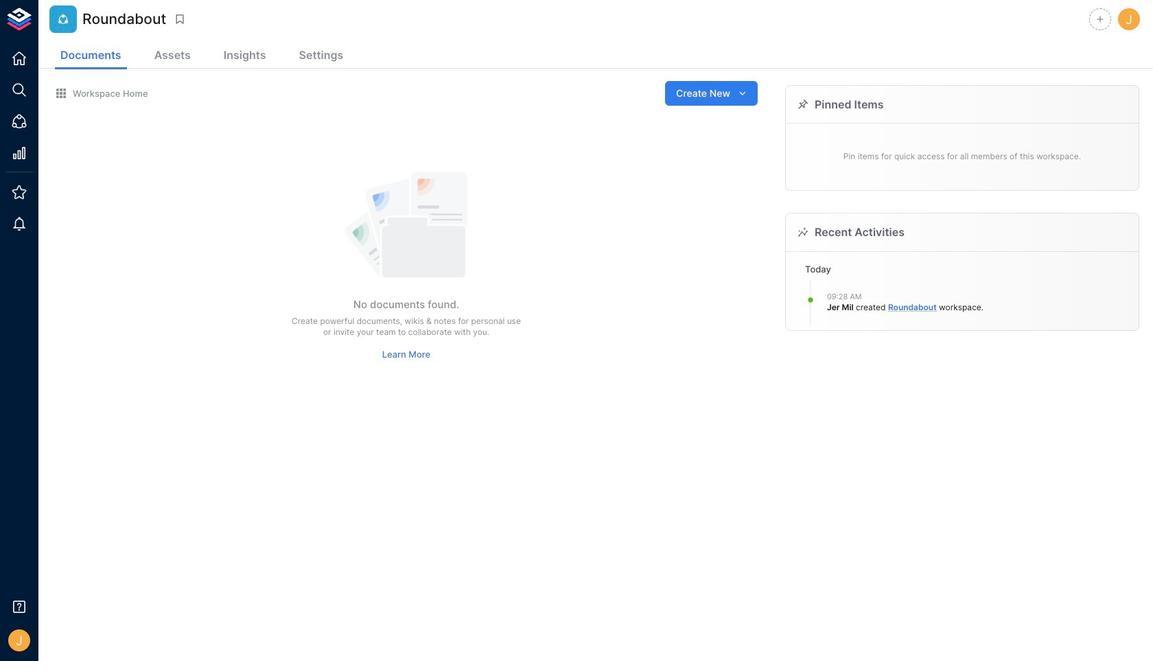 Task type: vqa. For each thing, say whether or not it's contained in the screenshot.
Remove Favorite icon
no



Task type: describe. For each thing, give the bounding box(es) containing it.
bookmark image
[[174, 13, 186, 25]]



